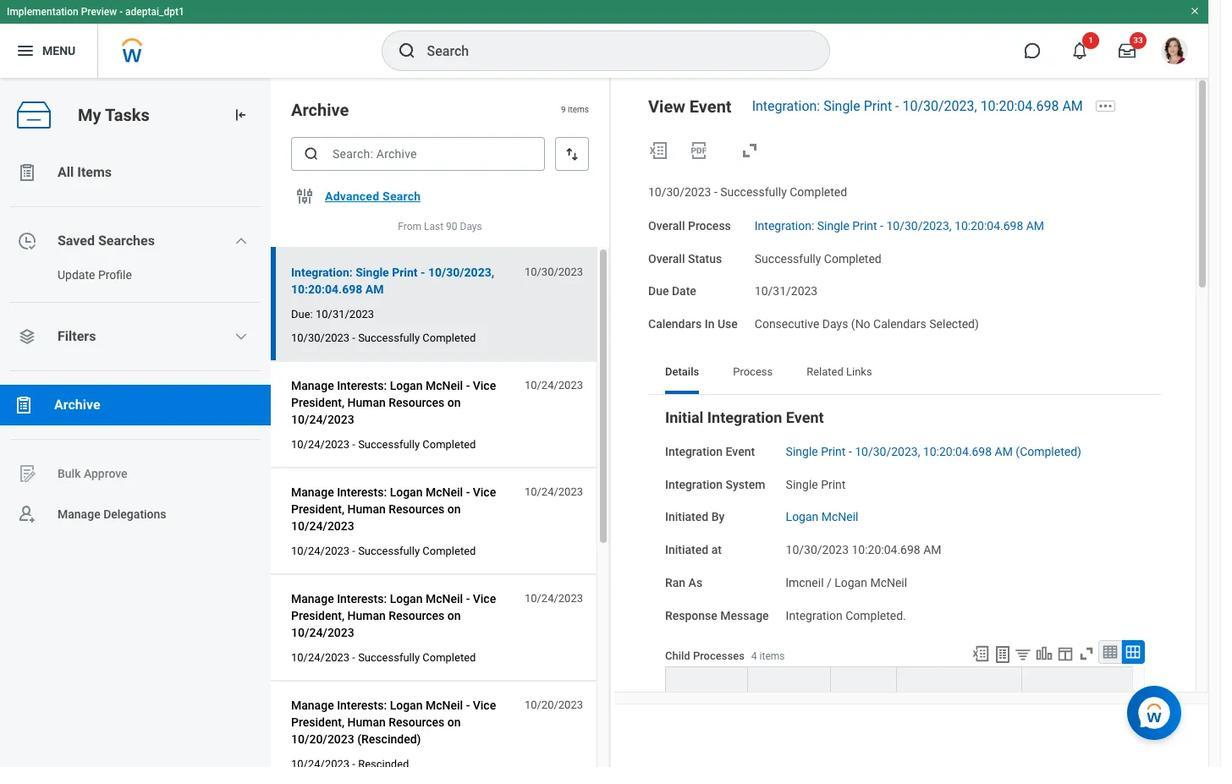 Task type: vqa. For each thing, say whether or not it's contained in the screenshot.
'05 - 10 Years' button
no



Task type: describe. For each thing, give the bounding box(es) containing it.
overall process
[[649, 219, 731, 233]]

integration system
[[665, 478, 766, 491]]

10/30/2023 inside initiated at element
[[786, 544, 849, 557]]

manage delegations
[[58, 508, 166, 521]]

by
[[712, 511, 725, 524]]

1 manage interests: logan mcneil - vice president, human resources on 10/24/2023 button from the top
[[291, 376, 516, 430]]

4 column header from the left
[[897, 667, 1023, 729]]

process type - click to sort/filter image
[[839, 683, 889, 723]]

archive inside the item list element
[[291, 100, 349, 120]]

table image
[[1102, 644, 1119, 661]]

3 manage interests: logan mcneil - vice president, human resources on 10/24/2023 button from the top
[[291, 589, 516, 644]]

clock check image
[[17, 231, 37, 251]]

all
[[58, 164, 74, 180]]

filters button
[[0, 317, 271, 357]]

expand/collapse chart image
[[1035, 645, 1054, 664]]

3 vice from the top
[[473, 593, 496, 606]]

Search Workday  search field
[[427, 32, 795, 69]]

from last 90 days
[[398, 221, 482, 233]]

- inside menu banner
[[120, 6, 123, 18]]

links
[[847, 366, 873, 378]]

advanced search
[[325, 190, 421, 203]]

single print - 10/30/2023, 10:20:04.698 am (completed)
[[786, 445, 1082, 459]]

logan mcneil link
[[786, 507, 859, 524]]

10:20:04.698 inside initiated at element
[[852, 544, 921, 557]]

10/24/2023 - successfully completed for 1st the manage interests: logan mcneil - vice president, human resources on 10/24/2023 button from the top of the the item list element
[[291, 439, 476, 451]]

clipboard image for all items
[[17, 163, 37, 183]]

logan for 1st the manage interests: logan mcneil - vice president, human resources on 10/24/2023 button from the top of the the item list element
[[390, 379, 423, 393]]

1 calendars from the left
[[649, 317, 702, 331]]

bulk
[[58, 467, 81, 481]]

interests: for 1st the manage interests: logan mcneil - vice president, human resources on 10/24/2023 button from the top of the the item list element
[[337, 379, 387, 393]]

2 vice from the top
[[473, 486, 496, 500]]

33
[[1134, 36, 1144, 45]]

(no
[[852, 317, 871, 331]]

manage delegations link
[[0, 494, 271, 535]]

at
[[712, 544, 722, 557]]

lmcneil / logan mcneil element
[[786, 573, 908, 590]]

integration for integration completed.
[[786, 609, 843, 623]]

integration event
[[665, 445, 755, 459]]

10/24/2023 - successfully completed for second the manage interests: logan mcneil - vice president, human resources on 10/24/2023 button from the top of the the item list element
[[291, 545, 476, 558]]

integration for integration system
[[665, 478, 723, 491]]

export to worksheets image
[[993, 645, 1013, 666]]

integration: single print - 10/30/2023, 10:20:04.698 am for overall process
[[755, 219, 1045, 233]]

child processes 4 items
[[665, 650, 785, 663]]

single print
[[786, 478, 846, 491]]

calendars in use
[[649, 317, 738, 331]]

implementation preview -   adeptai_dpt1
[[7, 6, 184, 18]]

due date
[[649, 285, 697, 298]]

1 horizontal spatial 10/30/2023 - successfully completed
[[649, 185, 848, 199]]

2 column header from the left
[[748, 667, 831, 729]]

manage interests: logan mcneil - vice president, human resources on 10/20/2023 (rescinded)
[[291, 699, 496, 747]]

due
[[649, 285, 669, 298]]

2 human from the top
[[348, 503, 386, 517]]

saved
[[58, 233, 95, 249]]

2 manage interests: logan mcneil - vice president, human resources on 10/24/2023 button from the top
[[291, 483, 516, 537]]

1 horizontal spatial 10/20/2023
[[525, 699, 583, 712]]

bulk approve
[[58, 467, 128, 481]]

initiated by
[[665, 511, 725, 524]]

print inside "link"
[[853, 219, 878, 233]]

advanced search button
[[318, 179, 428, 213]]

single print element
[[786, 475, 846, 491]]

click to view/edit grid preferences image
[[1057, 645, 1075, 664]]

saved searches button
[[0, 221, 271, 262]]

lmcneil
[[786, 576, 824, 590]]

9
[[561, 105, 566, 115]]

manage interests: logan mcneil - vice president, human resources on 10/20/2023 (rescinded) button
[[291, 696, 516, 750]]

preview
[[81, 6, 117, 18]]

implementation
[[7, 6, 78, 18]]

1 column header from the left
[[665, 667, 748, 729]]

am inside integration: single print - 10/30/2023, 10:20:04.698 am
[[366, 283, 384, 296]]

1 button
[[1062, 32, 1100, 69]]

justify image
[[15, 41, 36, 61]]

menu
[[42, 44, 76, 57]]

manage inside manage interests: logan mcneil - vice president, human resources on 10/20/2023 (rescinded)
[[291, 699, 334, 713]]

integration: single print - 10/30/2023, 10:20:04.698 am button
[[291, 263, 516, 300]]

profile
[[98, 268, 132, 282]]

mcneil inside manage interests: logan mcneil - vice president, human resources on 10/20/2023 (rescinded)
[[426, 699, 463, 713]]

menu button
[[0, 24, 98, 78]]

1 horizontal spatial process
[[733, 366, 773, 378]]

- inside "link"
[[881, 219, 884, 233]]

successfully completed
[[755, 252, 882, 265]]

/
[[827, 576, 832, 590]]

status
[[688, 252, 722, 265]]

all items
[[58, 164, 112, 180]]

10:20:04.698 inside button
[[291, 283, 363, 296]]

related links
[[807, 366, 873, 378]]

overall for overall process
[[649, 219, 685, 233]]

completed.
[[846, 609, 907, 623]]

update profile button
[[0, 262, 254, 289]]

due:
[[291, 308, 313, 321]]

1 vertical spatial event
[[786, 409, 824, 426]]

list containing all items
[[0, 152, 271, 535]]

selected)
[[930, 317, 979, 331]]

export to excel image for view event
[[649, 141, 669, 161]]

integration completed.
[[786, 609, 907, 623]]

2 manage interests: logan mcneil - vice president, human resources on 10/24/2023 from the top
[[291, 486, 496, 533]]

as
[[689, 576, 703, 590]]

(rescinded)
[[357, 733, 421, 747]]

0 vertical spatial process
[[688, 219, 731, 233]]

am inside single print - 10/30/2023, 10:20:04.698 am (completed) link
[[995, 445, 1013, 459]]

vice inside manage interests: logan mcneil - vice president, human resources on 10/20/2023 (rescinded)
[[473, 699, 496, 713]]

process - click to sort/filter image
[[905, 683, 1014, 723]]

user plus image
[[17, 505, 37, 525]]

initiated for initiated at
[[665, 544, 709, 557]]

print inside button
[[392, 266, 418, 279]]

consecutive days (no calendars selected)
[[755, 317, 979, 331]]

calendars in use element
[[755, 307, 979, 333]]

10:20:04.698 inside "link"
[[955, 219, 1024, 233]]

initial integration event
[[665, 409, 824, 426]]

response
[[665, 609, 718, 623]]

ran as
[[665, 576, 703, 590]]

initiated at element
[[786, 533, 942, 559]]

message
[[721, 609, 769, 623]]

integration: single print - 10/30/2023, 10:20:04.698 am link for process
[[755, 216, 1045, 233]]

items inside the item list element
[[568, 105, 589, 115]]

advanced
[[325, 190, 380, 203]]

2 on from the top
[[448, 503, 461, 517]]

ran
[[665, 576, 686, 590]]

created date and time - click to sort/filter image
[[674, 683, 740, 723]]

from
[[398, 221, 422, 233]]

approve
[[84, 467, 128, 481]]

on inside manage interests: logan mcneil - vice president, human resources on 10/20/2023 (rescinded)
[[448, 716, 461, 730]]

details
[[665, 366, 699, 378]]

items
[[77, 164, 112, 180]]

transformation import image
[[232, 107, 249, 124]]

integration for integration event
[[665, 445, 723, 459]]

integration up integration event
[[708, 409, 783, 426]]

items inside child processes 4 items
[[760, 651, 785, 663]]

last
[[424, 221, 444, 233]]

(completed)
[[1016, 445, 1082, 459]]

integration: single print - 10/30/2023, 10:20:04.698 am inside button
[[291, 266, 495, 296]]

event for view event
[[690, 97, 732, 117]]

successfully inside overall status element
[[755, 252, 822, 265]]

adeptai_dpt1
[[125, 6, 184, 18]]

view printable version (pdf) image
[[689, 141, 709, 161]]

10/30/2023, inside "link"
[[887, 219, 952, 233]]

tasks
[[105, 105, 150, 125]]

10/30/2023 10:20:04.698 am
[[786, 544, 942, 557]]



Task type: locate. For each thing, give the bounding box(es) containing it.
president, inside manage interests: logan mcneil - vice president, human resources on 10/20/2023 (rescinded)
[[291, 716, 345, 730]]

2 vertical spatial integration: single print - 10/30/2023, 10:20:04.698 am
[[291, 266, 495, 296]]

items
[[568, 105, 589, 115], [760, 651, 785, 663]]

10/30/2023 - successfully completed inside the item list element
[[291, 332, 476, 345]]

list
[[0, 152, 271, 535]]

export to excel image for child processes
[[972, 645, 991, 664]]

9 items
[[561, 105, 589, 115]]

integration
[[708, 409, 783, 426], [665, 445, 723, 459], [665, 478, 723, 491], [786, 609, 843, 623]]

integration: single print - 10/30/2023, 10:20:04.698 am link
[[752, 98, 1084, 114], [755, 216, 1045, 233]]

view
[[649, 97, 686, 117]]

initiated for initiated by
[[665, 511, 709, 524]]

notifications large image
[[1072, 42, 1089, 59]]

perspective image
[[17, 327, 37, 347]]

0 horizontal spatial items
[[568, 105, 589, 115]]

1 vertical spatial 10/30/2023 - successfully completed
[[291, 332, 476, 345]]

0 vertical spatial integration:
[[752, 98, 821, 114]]

single print - 10/30/2023, 10:20:04.698 am (completed) link
[[786, 442, 1082, 459]]

started date and time - click to sort/filter image
[[756, 683, 823, 723]]

calendars right (no
[[874, 317, 927, 331]]

export to excel image left view printable version (pdf) image
[[649, 141, 669, 161]]

1 manage interests: logan mcneil - vice president, human resources on 10/24/2023 from the top
[[291, 379, 496, 427]]

days inside the item list element
[[460, 221, 482, 233]]

90
[[446, 221, 458, 233]]

1 vertical spatial overall
[[649, 252, 685, 265]]

calendars down due date
[[649, 317, 702, 331]]

logan for second the manage interests: logan mcneil - vice president, human resources on 10/24/2023 button from the top of the the item list element
[[390, 486, 423, 500]]

archive down the filters
[[54, 397, 100, 413]]

clipboard image left all
[[17, 163, 37, 183]]

1 vertical spatial clipboard image
[[14, 395, 34, 416]]

initiated left by
[[665, 511, 709, 524]]

0 vertical spatial manage interests: logan mcneil - vice president, human resources on 10/24/2023 button
[[291, 376, 516, 430]]

10:20:04.698
[[981, 98, 1060, 114], [955, 219, 1024, 233], [291, 283, 363, 296], [924, 445, 992, 459], [852, 544, 921, 557]]

rename image
[[17, 464, 37, 484]]

1 vertical spatial 10/24/2023 - successfully completed
[[291, 545, 476, 558]]

print
[[864, 98, 892, 114], [853, 219, 878, 233], [392, 266, 418, 279], [821, 445, 846, 459], [821, 478, 846, 491]]

integration: for event
[[752, 98, 821, 114]]

10/30/2023, inside button
[[428, 266, 495, 279]]

saved searches
[[58, 233, 155, 249]]

logan inside manage interests: logan mcneil - vice president, human resources on 10/20/2023 (rescinded)
[[390, 699, 423, 713]]

my tasks element
[[0, 78, 271, 768]]

integration: up fullscreen icon
[[752, 98, 821, 114]]

am
[[1063, 98, 1084, 114], [1027, 219, 1045, 233], [366, 283, 384, 296], [995, 445, 1013, 459], [924, 544, 942, 557]]

integration:
[[752, 98, 821, 114], [755, 219, 815, 233], [291, 266, 353, 279]]

integration: single print - 10/30/2023, 10:20:04.698 am for view event
[[752, 98, 1084, 114]]

manage inside manage delegations link
[[58, 508, 100, 521]]

president,
[[291, 396, 345, 410], [291, 503, 345, 517], [291, 610, 345, 623], [291, 716, 345, 730]]

1
[[1089, 36, 1094, 45]]

date
[[672, 285, 697, 298]]

overall
[[649, 219, 685, 233], [649, 252, 685, 265]]

my
[[78, 105, 101, 125]]

1 vertical spatial initiated
[[665, 544, 709, 557]]

overall up due date
[[649, 252, 685, 265]]

3 manage interests: logan mcneil - vice president, human resources on 10/24/2023 from the top
[[291, 593, 496, 640]]

due: 10/31/2023
[[291, 308, 374, 321]]

integration: for process
[[755, 219, 815, 233]]

Search: Archive text field
[[291, 137, 545, 171]]

integration down lmcneil
[[786, 609, 843, 623]]

0 horizontal spatial days
[[460, 221, 482, 233]]

4 vice from the top
[[473, 699, 496, 713]]

0 horizontal spatial calendars
[[649, 317, 702, 331]]

column header right started date and time - click to sort/filter image
[[831, 667, 897, 729]]

bulk approve link
[[0, 454, 271, 494]]

1 vertical spatial manage interests: logan mcneil - vice president, human resources on 10/24/2023 button
[[291, 483, 516, 537]]

searches
[[98, 233, 155, 249]]

3 president, from the top
[[291, 610, 345, 623]]

due date element
[[755, 275, 818, 300]]

overall up overall status
[[649, 219, 685, 233]]

3 resources from the top
[[389, 610, 445, 623]]

10/24/2023 - successfully completed
[[291, 439, 476, 451], [291, 545, 476, 558], [291, 652, 476, 665]]

10/30/2023 - successfully completed down fullscreen icon
[[649, 185, 848, 199]]

tab list containing details
[[649, 354, 1162, 394]]

0 horizontal spatial search image
[[303, 146, 320, 163]]

view event
[[649, 97, 732, 117]]

interests: inside manage interests: logan mcneil - vice president, human resources on 10/20/2023 (rescinded)
[[337, 699, 387, 713]]

3 10/24/2023 - successfully completed from the top
[[291, 652, 476, 665]]

1 vertical spatial integration: single print - 10/30/2023, 10:20:04.698 am
[[755, 219, 1045, 233]]

close environment banner image
[[1190, 6, 1201, 16]]

0 vertical spatial 10/20/2023
[[525, 699, 583, 712]]

event up system
[[726, 445, 755, 459]]

1 human from the top
[[348, 396, 386, 410]]

initial
[[665, 409, 704, 426]]

2 vertical spatial manage interests: logan mcneil - vice president, human resources on 10/24/2023 button
[[291, 589, 516, 644]]

toolbar
[[964, 641, 1145, 667]]

process
[[688, 219, 731, 233], [733, 366, 773, 378]]

interests: for the 'manage interests: logan mcneil - vice president, human resources on 10/20/2023 (rescinded)' button
[[337, 699, 387, 713]]

search image
[[397, 41, 417, 61], [303, 146, 320, 163]]

0 vertical spatial integration: single print - 10/30/2023, 10:20:04.698 am link
[[752, 98, 1084, 114]]

related
[[807, 366, 844, 378]]

request - click to sort/filter image
[[1030, 683, 1173, 723]]

10/20/2023
[[525, 699, 583, 712], [291, 733, 355, 747]]

lmcneil / logan mcneil
[[786, 576, 908, 590]]

clipboard image
[[17, 163, 37, 183], [14, 395, 34, 416]]

0 vertical spatial event
[[690, 97, 732, 117]]

days inside calendars in use element
[[823, 317, 849, 331]]

all items button
[[0, 152, 271, 193]]

event
[[690, 97, 732, 117], [786, 409, 824, 426], [726, 445, 755, 459]]

column header down '4'
[[748, 667, 831, 729]]

search image inside the item list element
[[303, 146, 320, 163]]

0 vertical spatial 10/24/2023 - successfully completed
[[291, 439, 476, 451]]

3 human from the top
[[348, 610, 386, 623]]

use
[[718, 317, 738, 331]]

1 horizontal spatial items
[[760, 651, 785, 663]]

10/20/2023 inside manage interests: logan mcneil - vice president, human resources on 10/20/2023 (rescinded)
[[291, 733, 355, 747]]

1 resources from the top
[[389, 396, 445, 410]]

single inside button
[[356, 266, 389, 279]]

0 horizontal spatial export to excel image
[[649, 141, 669, 161]]

items right '4'
[[760, 651, 785, 663]]

chevron down image
[[235, 330, 248, 344]]

select to filter grid data image
[[1014, 646, 1033, 664]]

clipboard image for archive
[[14, 395, 34, 416]]

export to excel image left export to worksheets image
[[972, 645, 991, 664]]

2 vertical spatial event
[[726, 445, 755, 459]]

on
[[448, 396, 461, 410], [448, 503, 461, 517], [448, 610, 461, 623], [448, 716, 461, 730]]

2 initiated from the top
[[665, 544, 709, 557]]

10/31/2023 inside the item list element
[[316, 308, 374, 321]]

days left (no
[[823, 317, 849, 331]]

am inside integration: single print - 10/30/2023, 10:20:04.698 am "link"
[[1027, 219, 1045, 233]]

2 10/24/2023 - successfully completed from the top
[[291, 545, 476, 558]]

update profile
[[58, 268, 132, 282]]

initiated left at at the right of the page
[[665, 544, 709, 557]]

archive right transformation import icon
[[291, 100, 349, 120]]

10/31/2023 right due:
[[316, 308, 374, 321]]

logan for first the manage interests: logan mcneil - vice president, human resources on 10/24/2023 button from the bottom of the the item list element
[[390, 593, 423, 606]]

profile logan mcneil image
[[1162, 37, 1189, 68]]

1 president, from the top
[[291, 396, 345, 410]]

integration: inside "link"
[[755, 219, 815, 233]]

4 president, from the top
[[291, 716, 345, 730]]

3 column header from the left
[[831, 667, 897, 729]]

integration: up due: 10/31/2023
[[291, 266, 353, 279]]

integration up initiated by
[[665, 478, 723, 491]]

column header down export to worksheets image
[[897, 667, 1023, 729]]

10/30/2023
[[649, 185, 712, 199], [525, 266, 583, 279], [291, 332, 350, 345], [786, 544, 849, 557]]

overall status
[[649, 252, 722, 265]]

tab list
[[649, 354, 1162, 394]]

event for integration event
[[726, 445, 755, 459]]

menu banner
[[0, 0, 1209, 78]]

column header
[[665, 667, 748, 729], [748, 667, 831, 729], [831, 667, 897, 729], [897, 667, 1023, 729]]

items right the 9
[[568, 105, 589, 115]]

response message
[[665, 609, 769, 623]]

1 overall from the top
[[649, 219, 685, 233]]

10/30/2023 - successfully completed
[[649, 185, 848, 199], [291, 332, 476, 345]]

child
[[665, 650, 691, 663]]

processes
[[693, 650, 745, 663]]

1 horizontal spatial 10/31/2023
[[755, 285, 818, 298]]

4
[[752, 651, 757, 663]]

1 vertical spatial 10/31/2023
[[316, 308, 374, 321]]

1 vertical spatial process
[[733, 366, 773, 378]]

days
[[460, 221, 482, 233], [823, 317, 849, 331]]

10/30/2023,
[[903, 98, 978, 114], [887, 219, 952, 233], [428, 266, 495, 279], [855, 445, 921, 459]]

in
[[705, 317, 715, 331]]

logan mcneil
[[786, 511, 859, 524]]

integration: single print - 10/30/2023, 10:20:04.698 am
[[752, 98, 1084, 114], [755, 219, 1045, 233], [291, 266, 495, 296]]

consecutive
[[755, 317, 820, 331]]

1 on from the top
[[448, 396, 461, 410]]

1 horizontal spatial days
[[823, 317, 849, 331]]

3 on from the top
[[448, 610, 461, 623]]

10/31/2023 up "consecutive"
[[755, 285, 818, 298]]

resources inside manage interests: logan mcneil - vice president, human resources on 10/20/2023 (rescinded)
[[389, 716, 445, 730]]

1 vertical spatial days
[[823, 317, 849, 331]]

interests: for first the manage interests: logan mcneil - vice president, human resources on 10/24/2023 button from the bottom of the the item list element
[[337, 593, 387, 606]]

my tasks
[[78, 105, 150, 125]]

fullscreen image
[[1078, 645, 1096, 664]]

manage interests: logan mcneil - vice president, human resources on 10/24/2023
[[291, 379, 496, 427], [291, 486, 496, 533], [291, 593, 496, 640]]

0 vertical spatial 10/30/2023 - successfully completed
[[649, 185, 848, 199]]

0 vertical spatial initiated
[[665, 511, 709, 524]]

am inside initiated at element
[[924, 544, 942, 557]]

delegations
[[103, 508, 166, 521]]

mcneil
[[426, 379, 463, 393], [426, 486, 463, 500], [822, 511, 859, 524], [871, 576, 908, 590], [426, 593, 463, 606], [426, 699, 463, 713]]

2 vertical spatial integration:
[[291, 266, 353, 279]]

system
[[726, 478, 766, 491]]

clipboard image inside all items button
[[17, 163, 37, 183]]

1 vertical spatial 10/20/2023
[[291, 733, 355, 747]]

event down related
[[786, 409, 824, 426]]

0 horizontal spatial archive
[[54, 397, 100, 413]]

1 10/24/2023 - successfully completed from the top
[[291, 439, 476, 451]]

2 vertical spatial 10/24/2023 - successfully completed
[[291, 652, 476, 665]]

inbox large image
[[1119, 42, 1136, 59]]

4 resources from the top
[[389, 716, 445, 730]]

4 human from the top
[[348, 716, 386, 730]]

search image inside menu banner
[[397, 41, 417, 61]]

2 overall from the top
[[649, 252, 685, 265]]

integration down initial in the right bottom of the page
[[665, 445, 723, 459]]

interests: for second the manage interests: logan mcneil - vice president, human resources on 10/24/2023 button from the top of the the item list element
[[337, 486, 387, 500]]

3 interests: from the top
[[337, 593, 387, 606]]

overall status element
[[755, 242, 882, 267]]

0 horizontal spatial 10/30/2023 - successfully completed
[[291, 332, 476, 345]]

event right view
[[690, 97, 732, 117]]

integration: single print - 10/30/2023, 10:20:04.698 am link for event
[[752, 98, 1084, 114]]

1 vertical spatial archive
[[54, 397, 100, 413]]

filters
[[58, 328, 96, 345]]

4 interests: from the top
[[337, 699, 387, 713]]

sort image
[[564, 146, 581, 163]]

2 president, from the top
[[291, 503, 345, 517]]

chevron down image
[[235, 235, 248, 248]]

1 vertical spatial integration: single print - 10/30/2023, 10:20:04.698 am link
[[755, 216, 1045, 233]]

column header down processes
[[665, 667, 748, 729]]

1 vertical spatial search image
[[303, 146, 320, 163]]

1 vertical spatial manage interests: logan mcneil - vice president, human resources on 10/24/2023
[[291, 486, 496, 533]]

1 horizontal spatial search image
[[397, 41, 417, 61]]

calendars
[[649, 317, 702, 331], [874, 317, 927, 331]]

archive inside 'button'
[[54, 397, 100, 413]]

4 on from the top
[[448, 716, 461, 730]]

0 vertical spatial export to excel image
[[649, 141, 669, 161]]

2 resources from the top
[[389, 503, 445, 517]]

0 vertical spatial integration: single print - 10/30/2023, 10:20:04.698 am
[[752, 98, 1084, 114]]

1 initiated from the top
[[665, 511, 709, 524]]

logan for the 'manage interests: logan mcneil - vice president, human resources on 10/20/2023 (rescinded)' button
[[390, 699, 423, 713]]

logan
[[390, 379, 423, 393], [390, 486, 423, 500], [786, 511, 819, 524], [835, 576, 868, 590], [390, 593, 423, 606], [390, 699, 423, 713]]

integration: inside integration: single print - 10/30/2023, 10:20:04.698 am
[[291, 266, 353, 279]]

completed inside overall status element
[[824, 252, 882, 265]]

initiated
[[665, 511, 709, 524], [665, 544, 709, 557]]

2 vertical spatial manage interests: logan mcneil - vice president, human resources on 10/24/2023
[[291, 593, 496, 640]]

0 vertical spatial days
[[460, 221, 482, 233]]

days right 90 at top
[[460, 221, 482, 233]]

fullscreen image
[[740, 141, 760, 161]]

0 vertical spatial 10/31/2023
[[755, 285, 818, 298]]

clipboard image up rename image
[[14, 395, 34, 416]]

process up initial integration event
[[733, 366, 773, 378]]

clipboard image inside the archive 'button'
[[14, 395, 34, 416]]

1 horizontal spatial calendars
[[874, 317, 927, 331]]

1 vertical spatial items
[[760, 651, 785, 663]]

search
[[383, 190, 421, 203]]

process up status
[[688, 219, 731, 233]]

0 vertical spatial overall
[[649, 219, 685, 233]]

0 vertical spatial archive
[[291, 100, 349, 120]]

33 button
[[1109, 32, 1147, 69]]

1 horizontal spatial archive
[[291, 100, 349, 120]]

1 vertical spatial export to excel image
[[972, 645, 991, 664]]

2 interests: from the top
[[337, 486, 387, 500]]

configure image
[[295, 186, 315, 207]]

initiated at
[[665, 544, 722, 557]]

1 interests: from the top
[[337, 379, 387, 393]]

0 horizontal spatial 10/31/2023
[[316, 308, 374, 321]]

1 vice from the top
[[473, 379, 496, 393]]

- inside manage interests: logan mcneil - vice president, human resources on 10/20/2023 (rescinded)
[[466, 699, 470, 713]]

0 vertical spatial search image
[[397, 41, 417, 61]]

row
[[665, 667, 1222, 729]]

item list element
[[271, 78, 611, 768]]

10/30/2023 - successfully completed down due: 10/31/2023
[[291, 332, 476, 345]]

human inside manage interests: logan mcneil - vice president, human resources on 10/20/2023 (rescinded)
[[348, 716, 386, 730]]

completed
[[790, 185, 848, 199], [824, 252, 882, 265], [423, 332, 476, 345], [423, 439, 476, 451], [423, 545, 476, 558], [423, 652, 476, 665]]

export to excel image
[[649, 141, 669, 161], [972, 645, 991, 664]]

0 vertical spatial clipboard image
[[17, 163, 37, 183]]

archive
[[291, 100, 349, 120], [54, 397, 100, 413]]

10/24/2023 - successfully completed for first the manage interests: logan mcneil - vice president, human resources on 10/24/2023 button from the bottom of the the item list element
[[291, 652, 476, 665]]

overall for overall status
[[649, 252, 685, 265]]

2 calendars from the left
[[874, 317, 927, 331]]

1 vertical spatial integration:
[[755, 219, 815, 233]]

single
[[824, 98, 861, 114], [818, 219, 850, 233], [356, 266, 389, 279], [786, 445, 818, 459], [786, 478, 818, 491]]

0 vertical spatial manage interests: logan mcneil - vice president, human resources on 10/24/2023
[[291, 379, 496, 427]]

expand table image
[[1125, 644, 1142, 661]]

0 horizontal spatial 10/20/2023
[[291, 733, 355, 747]]

vice
[[473, 379, 496, 393], [473, 486, 496, 500], [473, 593, 496, 606], [473, 699, 496, 713]]

integration: up overall status element
[[755, 219, 815, 233]]

0 horizontal spatial process
[[688, 219, 731, 233]]

1 horizontal spatial export to excel image
[[972, 645, 991, 664]]

update
[[58, 268, 95, 282]]

archive button
[[0, 385, 271, 426]]

manage
[[291, 379, 334, 393], [291, 486, 334, 500], [58, 508, 100, 521], [291, 593, 334, 606], [291, 699, 334, 713]]

0 vertical spatial items
[[568, 105, 589, 115]]



